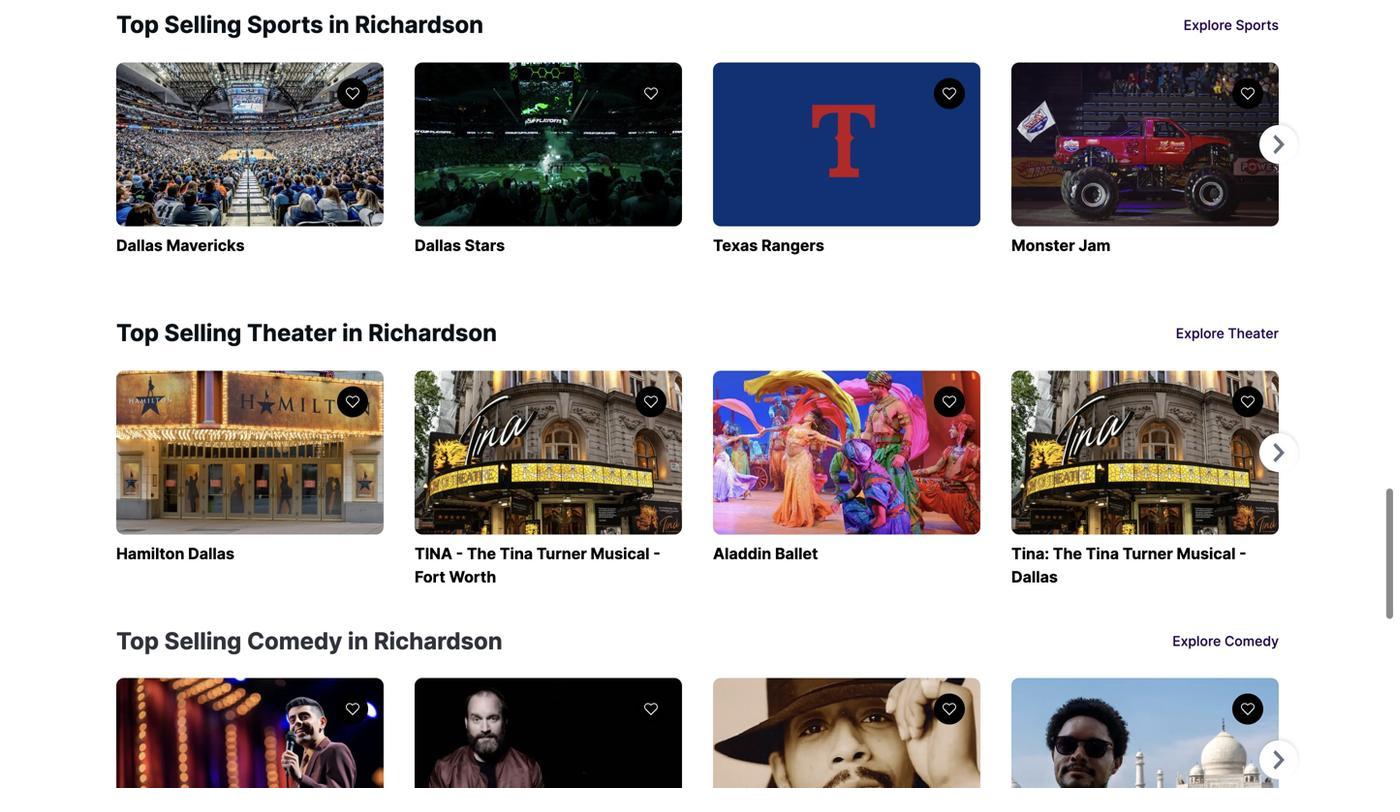 Task type: describe. For each thing, give the bounding box(es) containing it.
the inside the tina - the tina turner musical - fort worth
[[467, 544, 496, 563]]

hamilton dallas link
[[116, 371, 384, 566]]

turner inside the tina - the tina turner musical - fort worth
[[537, 544, 587, 563]]

richardson for top selling theater in richardson
[[368, 318, 497, 347]]

richardson for top selling comedy in richardson
[[374, 627, 503, 655]]

monster jam link
[[1012, 63, 1280, 257]]

musical inside tina: the tina turner musical - dallas
[[1177, 544, 1236, 563]]

dallas inside tina: the tina turner musical - dallas
[[1012, 568, 1058, 586]]

tina
[[415, 544, 453, 563]]

monster
[[1012, 236, 1076, 255]]

0 horizontal spatial comedy
[[247, 627, 342, 655]]

1 horizontal spatial comedy
[[1225, 633, 1280, 649]]

dallas inside hamilton dallas link
[[188, 544, 235, 563]]

texas rangers
[[713, 236, 825, 255]]

richardson for top selling sports in richardson
[[355, 10, 484, 39]]

dallas stars link
[[415, 63, 682, 257]]

explore comedy link
[[1173, 632, 1280, 651]]

monster jam
[[1012, 236, 1111, 255]]

aladdin
[[713, 544, 772, 563]]

1 horizontal spatial theater
[[1229, 325, 1280, 342]]

explore theater
[[1177, 325, 1280, 342]]

selling for sports
[[164, 10, 242, 39]]

stars
[[465, 236, 505, 255]]

fort
[[415, 568, 446, 586]]

top selling comedy in richardson
[[116, 627, 503, 655]]

top for top selling comedy in richardson
[[116, 627, 159, 655]]

rangers
[[762, 236, 825, 255]]

explore for top selling comedy in richardson
[[1173, 633, 1222, 649]]

top selling theater in richardson
[[116, 318, 497, 347]]

top for top selling theater in richardson
[[116, 318, 159, 347]]

0 horizontal spatial theater
[[247, 318, 337, 347]]

dallas stars
[[415, 236, 505, 255]]

hamilton
[[116, 544, 185, 563]]

1 horizontal spatial sports
[[1236, 17, 1280, 33]]

texas rangers link
[[713, 63, 981, 257]]



Task type: locate. For each thing, give the bounding box(es) containing it.
in
[[329, 10, 350, 39], [342, 318, 363, 347], [348, 627, 369, 655]]

turner
[[537, 544, 587, 563], [1123, 544, 1174, 563]]

tina:
[[1012, 544, 1050, 563]]

2 vertical spatial richardson
[[374, 627, 503, 655]]

tina - the tina turner musical - fort worth
[[415, 544, 661, 586]]

musical inside the tina - the tina turner musical - fort worth
[[591, 544, 650, 563]]

dallas right hamilton on the bottom
[[188, 544, 235, 563]]

tina right "tina:"
[[1086, 544, 1120, 563]]

0 horizontal spatial -
[[456, 544, 463, 563]]

dallas
[[116, 236, 163, 255], [415, 236, 461, 255], [188, 544, 235, 563], [1012, 568, 1058, 586]]

1 - from the left
[[456, 544, 463, 563]]

2 vertical spatial explore
[[1173, 633, 1222, 649]]

texas
[[713, 236, 758, 255]]

tina inside the tina - the tina turner musical - fort worth
[[500, 544, 533, 563]]

explore sports link
[[1184, 16, 1280, 35]]

1 top from the top
[[116, 10, 159, 39]]

0 vertical spatial explore
[[1184, 17, 1233, 33]]

2 selling from the top
[[164, 318, 242, 347]]

aladdin ballet
[[713, 544, 818, 563]]

tina: the tina turner musical - dallas
[[1012, 544, 1247, 586]]

1 horizontal spatial musical
[[1177, 544, 1236, 563]]

1 vertical spatial selling
[[164, 318, 242, 347]]

1 musical from the left
[[591, 544, 650, 563]]

0 horizontal spatial musical
[[591, 544, 650, 563]]

- left aladdin on the right
[[654, 544, 661, 563]]

the inside tina: the tina turner musical - dallas
[[1053, 544, 1083, 563]]

selling
[[164, 10, 242, 39], [164, 318, 242, 347], [164, 627, 242, 655]]

turner inside tina: the tina turner musical - dallas
[[1123, 544, 1174, 563]]

tina right tina
[[500, 544, 533, 563]]

1 vertical spatial top
[[116, 318, 159, 347]]

worth
[[449, 568, 497, 586]]

aladdin ballet link
[[713, 371, 981, 566]]

1 turner from the left
[[537, 544, 587, 563]]

the up worth
[[467, 544, 496, 563]]

1 vertical spatial in
[[342, 318, 363, 347]]

top for top selling sports in richardson
[[116, 10, 159, 39]]

theater
[[247, 318, 337, 347], [1229, 325, 1280, 342]]

dallas down "tina:"
[[1012, 568, 1058, 586]]

in for theater
[[342, 318, 363, 347]]

- inside tina: the tina turner musical - dallas
[[1240, 544, 1247, 563]]

dallas left stars
[[415, 236, 461, 255]]

sports
[[247, 10, 323, 39], [1236, 17, 1280, 33]]

dallas mavericks link
[[116, 63, 384, 257]]

0 horizontal spatial tina
[[500, 544, 533, 563]]

the
[[467, 544, 496, 563], [1053, 544, 1083, 563]]

1 horizontal spatial the
[[1053, 544, 1083, 563]]

richardson
[[355, 10, 484, 39], [368, 318, 497, 347], [374, 627, 503, 655]]

mavericks
[[166, 236, 245, 255]]

explore comedy
[[1173, 633, 1280, 649]]

explore theater link
[[1177, 324, 1280, 343]]

jam
[[1079, 236, 1111, 255]]

0 vertical spatial selling
[[164, 10, 242, 39]]

tina: the tina turner musical - dallas link
[[1012, 371, 1280, 589]]

dallas inside dallas stars link
[[415, 236, 461, 255]]

tina
[[500, 544, 533, 563], [1086, 544, 1120, 563]]

3 selling from the top
[[164, 627, 242, 655]]

0 horizontal spatial turner
[[537, 544, 587, 563]]

- up explore comedy at the right
[[1240, 544, 1247, 563]]

0 vertical spatial top
[[116, 10, 159, 39]]

ballet
[[775, 544, 818, 563]]

2 the from the left
[[1053, 544, 1083, 563]]

2 vertical spatial selling
[[164, 627, 242, 655]]

selling for theater
[[164, 318, 242, 347]]

explore for top selling sports in richardson
[[1184, 17, 1233, 33]]

2 vertical spatial top
[[116, 627, 159, 655]]

2 - from the left
[[654, 544, 661, 563]]

1 vertical spatial explore
[[1177, 325, 1225, 342]]

1 horizontal spatial tina
[[1086, 544, 1120, 563]]

2 top from the top
[[116, 318, 159, 347]]

dallas left mavericks
[[116, 236, 163, 255]]

-
[[456, 544, 463, 563], [654, 544, 661, 563], [1240, 544, 1247, 563]]

dallas mavericks
[[116, 236, 245, 255]]

tina inside tina: the tina turner musical - dallas
[[1086, 544, 1120, 563]]

1 horizontal spatial turner
[[1123, 544, 1174, 563]]

explore
[[1184, 17, 1233, 33], [1177, 325, 1225, 342], [1173, 633, 1222, 649]]

comedy
[[247, 627, 342, 655], [1225, 633, 1280, 649]]

0 vertical spatial in
[[329, 10, 350, 39]]

2 turner from the left
[[1123, 544, 1174, 563]]

3 top from the top
[[116, 627, 159, 655]]

in for comedy
[[348, 627, 369, 655]]

in for sports
[[329, 10, 350, 39]]

explore sports
[[1184, 17, 1280, 33]]

1 horizontal spatial -
[[654, 544, 661, 563]]

dallas inside dallas mavericks link
[[116, 236, 163, 255]]

hamilton dallas
[[116, 544, 235, 563]]

explore for top selling theater in richardson
[[1177, 325, 1225, 342]]

1 selling from the top
[[164, 10, 242, 39]]

top selling sports in richardson
[[116, 10, 484, 39]]

2 horizontal spatial -
[[1240, 544, 1247, 563]]

selling for comedy
[[164, 627, 242, 655]]

- right tina
[[456, 544, 463, 563]]

3 - from the left
[[1240, 544, 1247, 563]]

1 the from the left
[[467, 544, 496, 563]]

2 tina from the left
[[1086, 544, 1120, 563]]

1 tina from the left
[[500, 544, 533, 563]]

0 horizontal spatial the
[[467, 544, 496, 563]]

musical
[[591, 544, 650, 563], [1177, 544, 1236, 563]]

the right "tina:"
[[1053, 544, 1083, 563]]

top
[[116, 10, 159, 39], [116, 318, 159, 347], [116, 627, 159, 655]]

tina - the tina turner musical - fort worth link
[[415, 371, 682, 589]]

1 vertical spatial richardson
[[368, 318, 497, 347]]

0 vertical spatial richardson
[[355, 10, 484, 39]]

0 horizontal spatial sports
[[247, 10, 323, 39]]

2 musical from the left
[[1177, 544, 1236, 563]]

2 vertical spatial in
[[348, 627, 369, 655]]



Task type: vqa. For each thing, say whether or not it's contained in the screenshot.
Top Selling Theater in Richardson
yes



